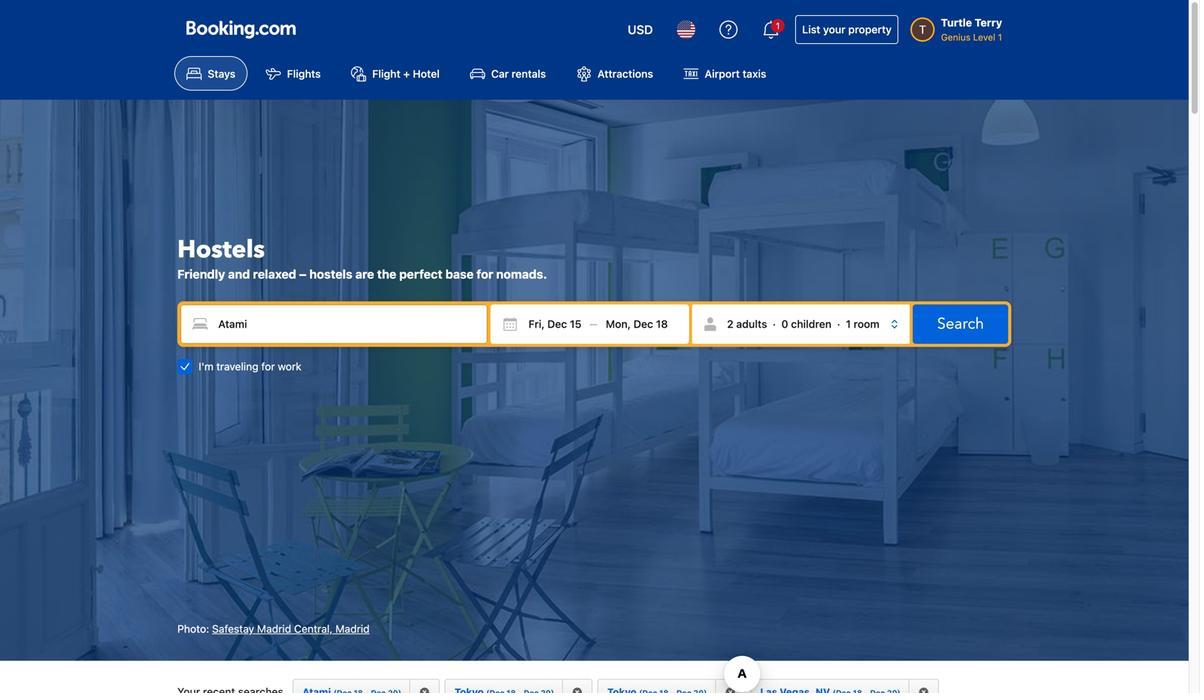 Task type: locate. For each thing, give the bounding box(es) containing it.
attractions
[[598, 67, 654, 80]]

0 horizontal spatial tokyo
 - remove this item from your recent searches image
[[573, 687, 583, 693]]

svg image
[[503, 317, 518, 332], [606, 317, 621, 332]]

car
[[492, 67, 509, 80]]

svg image for mon,
[[606, 317, 621, 332]]

flights link
[[254, 56, 333, 91]]

1 horizontal spatial madrid
[[336, 623, 370, 635]]

work
[[278, 360, 302, 373]]

dec left 18
[[634, 318, 654, 330]]

0
[[782, 318, 789, 330]]

taxis
[[743, 67, 767, 80]]

airport taxis
[[705, 67, 767, 80]]

hotel
[[413, 67, 440, 80]]

booking.com online hotel reservations image
[[187, 20, 296, 39]]

search
[[938, 314, 985, 334]]

mon, dec 18
[[606, 318, 668, 330]]

terry
[[975, 16, 1003, 29]]

1 left room on the top
[[847, 318, 852, 330]]

genius
[[942, 32, 971, 42]]

1 · from the left
[[773, 318, 777, 330]]

tokyo
 - remove this item from your recent searches image
[[573, 687, 583, 693], [725, 687, 736, 693]]

· left '0'
[[773, 318, 777, 330]]

relaxed
[[253, 267, 296, 281]]

madrid right central,
[[336, 623, 370, 635]]

2
[[728, 318, 734, 330]]

1 dec from the left
[[548, 318, 568, 330]]

children
[[792, 318, 832, 330]]

1 button
[[754, 11, 790, 48]]

0 vertical spatial for
[[477, 267, 494, 281]]

0 horizontal spatial for
[[262, 360, 275, 373]]

madrid left central,
[[257, 623, 291, 635]]

0 horizontal spatial madrid
[[257, 623, 291, 635]]

+
[[404, 67, 410, 80]]

2 madrid from the left
[[336, 623, 370, 635]]

dec
[[548, 318, 568, 330], [634, 318, 654, 330]]

1
[[776, 20, 781, 31], [999, 32, 1003, 42], [847, 318, 852, 330]]

1 horizontal spatial svg image
[[606, 317, 621, 332]]

dec left '15'
[[548, 318, 568, 330]]

1 horizontal spatial ·
[[838, 318, 841, 330]]

1 horizontal spatial dec
[[634, 318, 654, 330]]

turtle terry genius level 1
[[942, 16, 1003, 42]]

·
[[773, 318, 777, 330], [838, 318, 841, 330]]

2 svg image from the left
[[606, 317, 621, 332]]

list
[[803, 23, 821, 36]]

list your property
[[803, 23, 892, 36]]

for right the base
[[477, 267, 494, 281]]

1 svg image from the left
[[503, 317, 518, 332]]

svg image left 'fri,'
[[503, 317, 518, 332]]

your
[[824, 23, 846, 36]]

0 horizontal spatial dec
[[548, 318, 568, 330]]

1 horizontal spatial for
[[477, 267, 494, 281]]

rentals
[[512, 67, 546, 80]]

car rentals link
[[458, 56, 559, 91]]

1 vertical spatial 1
[[999, 32, 1003, 42]]

2 · from the left
[[838, 318, 841, 330]]

stays
[[208, 67, 236, 80]]

2 tokyo
 - remove this item from your recent searches image from the left
[[725, 687, 736, 693]]

madrid
[[257, 623, 291, 635], [336, 623, 370, 635]]

safestay madrid central, madrid link
[[212, 623, 370, 635]]

atami
 - remove this item from your recent searches image
[[420, 687, 430, 693]]

for left work
[[262, 360, 275, 373]]

0 vertical spatial 1
[[776, 20, 781, 31]]

· right children
[[838, 318, 841, 330]]

1 horizontal spatial 1
[[847, 318, 852, 330]]

2 dec from the left
[[634, 318, 654, 330]]

18
[[657, 318, 668, 330]]

1 left list
[[776, 20, 781, 31]]

2 vertical spatial 1
[[847, 318, 852, 330]]

None search field
[[178, 301, 1012, 374]]

0 horizontal spatial ·
[[773, 318, 777, 330]]

1 tokyo
 - remove this item from your recent searches image from the left
[[573, 687, 583, 693]]

1 right level in the top of the page
[[999, 32, 1003, 42]]

airport taxis link
[[672, 56, 779, 91]]

hostels
[[178, 233, 265, 266]]

2 horizontal spatial 1
[[999, 32, 1003, 42]]

0 horizontal spatial 1
[[776, 20, 781, 31]]

traveling
[[217, 360, 259, 373]]

1 horizontal spatial tokyo
 - remove this item from your recent searches image
[[725, 687, 736, 693]]

fri, dec 15
[[529, 318, 582, 330]]

hostels
[[310, 267, 353, 281]]

nomads.
[[497, 267, 548, 281]]

for
[[477, 267, 494, 281], [262, 360, 275, 373]]

0 horizontal spatial svg image
[[503, 317, 518, 332]]

svg image right '15'
[[606, 317, 621, 332]]



Task type: describe. For each thing, give the bounding box(es) containing it.
dec for 15
[[548, 318, 568, 330]]

usd button
[[619, 11, 662, 48]]

level
[[974, 32, 996, 42]]

–
[[299, 267, 307, 281]]

base
[[446, 267, 474, 281]]

for inside hostels friendly and relaxed – hostels are the perfect base for nomads.
[[477, 267, 494, 281]]

las vegas,&nbsp;nv
 - remove this item from your recent searches image
[[919, 687, 930, 693]]

mon,
[[606, 318, 631, 330]]

adults
[[737, 318, 768, 330]]

Type your destination search field
[[181, 304, 488, 344]]

search button
[[914, 304, 1009, 344]]

none search field containing search
[[178, 301, 1012, 374]]

flight + hotel
[[373, 67, 440, 80]]

dec for 18
[[634, 318, 654, 330]]

stays link
[[174, 56, 248, 91]]

1 inside "turtle terry genius level 1"
[[999, 32, 1003, 42]]

the
[[377, 267, 397, 281]]

central,
[[294, 623, 333, 635]]

list your property link
[[796, 15, 899, 44]]

friendly
[[178, 267, 225, 281]]

photo: safestay madrid central, madrid
[[178, 623, 370, 635]]

hostels friendly and relaxed – hostels are the perfect base for nomads.
[[178, 233, 548, 281]]

2 adults · 0 children · 1 room
[[728, 318, 880, 330]]

photo:
[[178, 623, 209, 635]]

room
[[854, 318, 880, 330]]

1 vertical spatial for
[[262, 360, 275, 373]]

turtle
[[942, 16, 973, 29]]

flight + hotel link
[[339, 56, 452, 91]]

i'm traveling for work
[[199, 360, 302, 373]]

flight
[[373, 67, 401, 80]]

perfect
[[400, 267, 443, 281]]

and
[[228, 267, 250, 281]]

1 inside button
[[776, 20, 781, 31]]

fri,
[[529, 318, 545, 330]]

car rentals
[[492, 67, 546, 80]]

airport
[[705, 67, 740, 80]]

1 madrid from the left
[[257, 623, 291, 635]]

flights
[[287, 67, 321, 80]]

are
[[356, 267, 375, 281]]

i'm
[[199, 360, 214, 373]]

safestay
[[212, 623, 254, 635]]

property
[[849, 23, 892, 36]]

attractions link
[[565, 56, 666, 91]]

svg image for fri,
[[503, 317, 518, 332]]

usd
[[628, 22, 653, 37]]

15
[[570, 318, 582, 330]]



Task type: vqa. For each thing, say whether or not it's contained in the screenshot.
the base
yes



